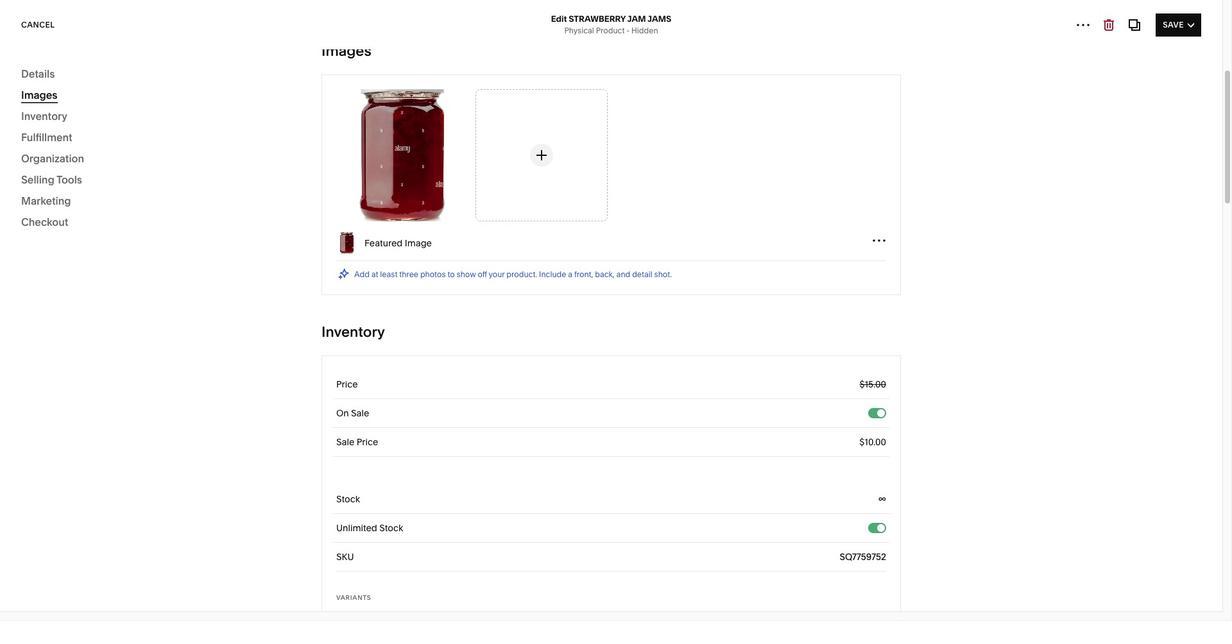 Task type: vqa. For each thing, say whether or not it's contained in the screenshot.
leftmost of
no



Task type: locate. For each thing, give the bounding box(es) containing it.
up
[[67, 178, 78, 189]]

show
[[457, 269, 476, 279]]

0 vertical spatial sale
[[351, 408, 369, 419]]

0 vertical spatial your
[[80, 178, 99, 189]]

stock
[[336, 494, 360, 505], [380, 523, 403, 534]]

your down you've
[[80, 178, 99, 189]]

1 vertical spatial sale
[[336, 437, 355, 448]]

images
[[322, 42, 372, 60], [21, 89, 58, 101]]

sale down on
[[336, 437, 355, 448]]

continue store setup now that you've added products, finish setting up your store.
[[36, 145, 201, 189]]

a
[[568, 269, 573, 279]]

now
[[36, 164, 55, 175]]

0 horizontal spatial images
[[21, 89, 58, 101]]

inventory down add
[[322, 324, 385, 341]]

unlimited
[[336, 523, 377, 534]]

inventory up the fulfillment
[[21, 110, 67, 123]]

1 vertical spatial stock
[[380, 523, 403, 534]]

tools
[[56, 173, 82, 186]]

to
[[448, 269, 455, 279]]

0 horizontal spatial your
[[80, 178, 99, 189]]

include
[[539, 269, 567, 279]]

0 horizontal spatial stock
[[336, 494, 360, 505]]

1 horizontal spatial images
[[322, 42, 372, 60]]

stock up unlimited
[[336, 494, 360, 505]]

inventory
[[21, 110, 67, 123], [322, 324, 385, 341]]

thumbnail
[[394, 207, 436, 214]]

tab list
[[1095, 18, 1154, 38]]

back,
[[595, 269, 615, 279]]

set
[[369, 207, 381, 214]]

setup
[[111, 145, 138, 158]]

price up on
[[336, 379, 358, 390]]

selling
[[21, 173, 54, 186]]

0 horizontal spatial inventory
[[21, 110, 67, 123]]

0 vertical spatial price
[[336, 379, 358, 390]]

0 vertical spatial inventory
[[21, 110, 67, 123]]

all
[[21, 62, 39, 79]]

stock right unlimited
[[380, 523, 403, 534]]

added
[[106, 164, 133, 175]]

0 vertical spatial stock
[[336, 494, 360, 505]]

product
[[596, 26, 625, 35]]

price
[[336, 379, 358, 390], [357, 437, 378, 448]]

as
[[383, 207, 393, 214]]

least
[[380, 269, 398, 279]]

1 vertical spatial your
[[489, 269, 505, 279]]

edit
[[551, 13, 567, 24]]

your
[[80, 178, 99, 189], [489, 269, 505, 279]]

edit strawberry jam jams physical product - hidden
[[551, 13, 672, 35]]

sale
[[351, 408, 369, 419], [336, 437, 355, 448]]

physical
[[565, 26, 594, 35]]

product.
[[507, 269, 537, 279]]

your inside continue store setup now that you've added products, finish setting up your store.
[[80, 178, 99, 189]]

your right off
[[489, 269, 505, 279]]

price down on sale
[[357, 437, 378, 448]]

set as thumbnail button
[[364, 204, 441, 218]]

save button
[[1156, 13, 1202, 36]]

strawberry
[[569, 13, 626, 24]]

jams
[[648, 13, 672, 24]]

1 vertical spatial inventory
[[322, 324, 385, 341]]

On Sale checkbox
[[878, 409, 885, 417]]

featured image
[[365, 237, 432, 249]]

sale right on
[[351, 408, 369, 419]]

image
[[405, 237, 432, 249]]

featured
[[365, 237, 403, 249]]



Task type: describe. For each thing, give the bounding box(es) containing it.
grid grid
[[27, 257, 78, 328]]

1 horizontal spatial your
[[489, 269, 505, 279]]

sku
[[336, 551, 354, 563]]

set as thumbnail
[[369, 207, 436, 214]]

photos
[[420, 269, 446, 279]]

details
[[21, 67, 55, 80]]

checkout
[[21, 216, 68, 229]]

that
[[57, 164, 74, 175]]

pages
[[24, 23, 51, 33]]

detail
[[632, 269, 653, 279]]

pages button
[[0, 14, 66, 42]]

unlimited stock
[[336, 523, 403, 534]]

variants
[[336, 595, 371, 602]]

store
[[83, 145, 108, 158]]

add at least three photos to show off your product. include a front, back, and detail shot.
[[354, 269, 672, 279]]

finish
[[178, 164, 201, 175]]

store.
[[101, 178, 125, 189]]

organization
[[21, 152, 84, 165]]

at
[[372, 269, 378, 279]]

save
[[1163, 20, 1184, 29]]

Sale Price text field
[[545, 428, 887, 456]]

on sale
[[336, 408, 369, 419]]

Add... field
[[361, 550, 887, 564]]

shot.
[[655, 269, 672, 279]]

Price text field
[[545, 370, 887, 399]]

three
[[399, 269, 419, 279]]

Unlimited Stock checkbox
[[878, 524, 885, 532]]

on
[[336, 408, 349, 419]]

-
[[627, 26, 630, 35]]

cancel
[[21, 20, 55, 29]]

front,
[[575, 269, 593, 279]]

sale price
[[336, 437, 378, 448]]

you've
[[76, 164, 103, 175]]

setting
[[36, 178, 65, 189]]

off
[[478, 269, 487, 279]]

cancel button
[[21, 13, 55, 36]]

hidden
[[632, 26, 658, 35]]

continue
[[36, 145, 81, 158]]

∞
[[879, 494, 887, 505]]

0 vertical spatial images
[[322, 42, 372, 60]]

selling tools
[[21, 173, 82, 186]]

Search items… text field
[[42, 87, 230, 115]]

1 vertical spatial images
[[21, 89, 58, 101]]

products,
[[136, 164, 176, 175]]

jam
[[628, 13, 646, 24]]

add
[[354, 269, 370, 279]]

1 horizontal spatial inventory
[[322, 324, 385, 341]]

marketing
[[21, 195, 71, 207]]

and
[[617, 269, 631, 279]]

1 vertical spatial price
[[357, 437, 378, 448]]

fulfillment
[[21, 131, 72, 144]]

1 horizontal spatial stock
[[380, 523, 403, 534]]



